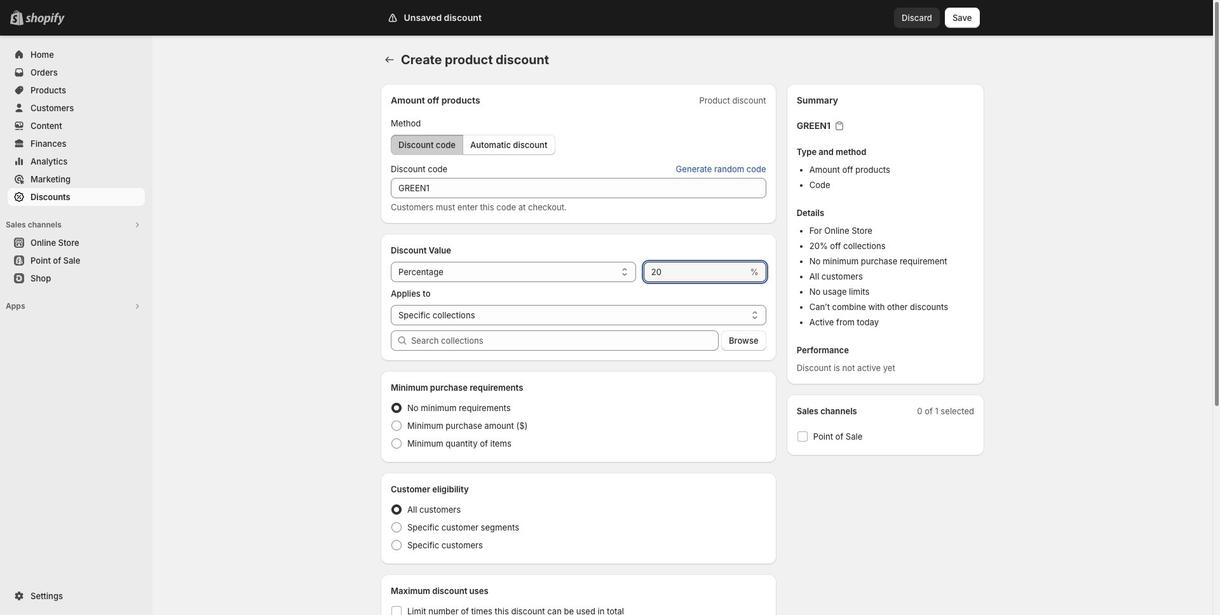 Task type: locate. For each thing, give the bounding box(es) containing it.
Search collections text field
[[411, 331, 719, 351]]

None text field
[[391, 178, 766, 198], [644, 262, 748, 282], [391, 178, 766, 198], [644, 262, 748, 282]]



Task type: describe. For each thing, give the bounding box(es) containing it.
shopify image
[[25, 13, 65, 25]]



Task type: vqa. For each thing, say whether or not it's contained in the screenshot.
Search countries TEXT FIELD
no



